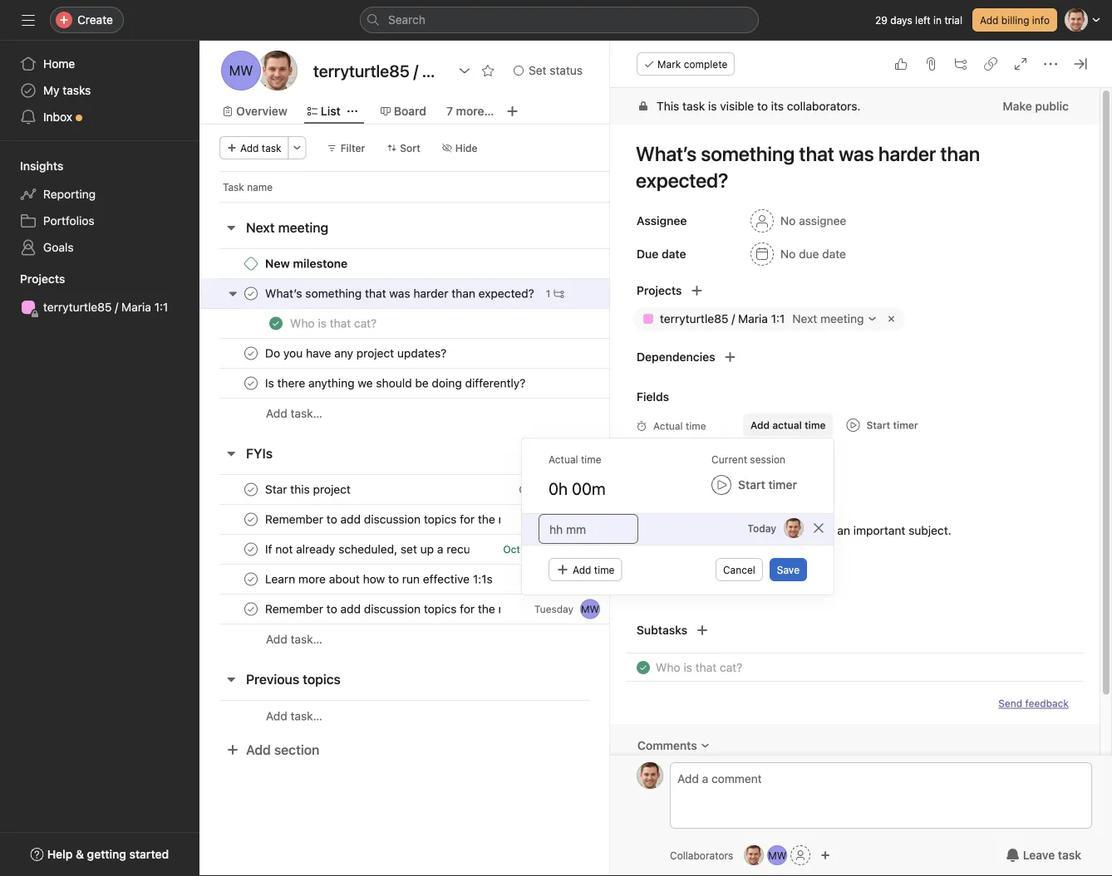 Task type: vqa. For each thing, say whether or not it's contained in the screenshot.
topmost the project
no



Task type: locate. For each thing, give the bounding box(es) containing it.
next meeting left remove icon
[[792, 312, 864, 326]]

completed image for completed checkbox in the who is that cat? cell
[[266, 314, 286, 334]]

header next meeting tree grid
[[199, 249, 672, 429]]

next meeting up "new milestone" text box
[[246, 220, 328, 236]]

Completed checkbox
[[241, 284, 261, 304], [266, 314, 286, 334], [241, 510, 261, 530], [241, 570, 261, 590], [241, 600, 261, 620]]

add down hh mm text field
[[573, 564, 591, 576]]

add inside button
[[573, 564, 591, 576]]

this
[[657, 99, 679, 113]]

task… for fyis
[[291, 633, 322, 647]]

meeting inside next meeting dropdown button
[[821, 312, 864, 326]]

filter
[[340, 142, 365, 154]]

tt button down comments
[[637, 763, 663, 790]]

terry and myself will meet to discuss an important subject.
[[637, 524, 952, 538]]

Completed checkbox
[[241, 344, 261, 364], [241, 374, 261, 394], [241, 480, 261, 500], [241, 540, 261, 560], [633, 658, 653, 678]]

tab actions image
[[347, 106, 357, 116]]

/ inside "what's something that was harder than expected?" dialog
[[732, 312, 735, 326]]

completed checkbox for is there anything we should be doing differently? text box
[[241, 374, 261, 394]]

– inside the if not already scheduled, set up a recurring 1:1 meeting in your calendar cell
[[537, 544, 543, 556]]

maria down goals link at the top left of the page
[[121, 300, 151, 314]]

completed image for completed option inside do you have any project updates? "cell"
[[241, 344, 261, 364]]

oct inside star this project cell
[[519, 484, 536, 496]]

tt
[[269, 63, 286, 79], [584, 484, 596, 496], [584, 514, 596, 526], [787, 523, 800, 534], [644, 771, 656, 782], [748, 850, 760, 862]]

0 vertical spatial next
[[246, 220, 275, 236]]

add inside dropdown button
[[751, 420, 770, 431]]

tuesday right move tasks between sections image
[[534, 604, 574, 615]]

1 vertical spatial to
[[780, 524, 790, 538]]

maria inside "what's something that was harder than expected?" dialog
[[738, 312, 768, 326]]

next meeting button
[[246, 213, 328, 243]]

0 horizontal spatial maria
[[121, 300, 151, 314]]

mw down add time
[[581, 604, 599, 615]]

hide sidebar image
[[22, 13, 35, 27]]

mw left add or remove collaborators "icon"
[[768, 850, 787, 862]]

1 vertical spatial remember to add discussion topics for the next meeting cell
[[199, 594, 611, 625]]

2 collapse task list for this section image from the top
[[224, 673, 238, 687]]

add task… inside "header next meeting" "tree grid"
[[266, 407, 322, 421]]

1 horizontal spatial start timer button
[[840, 414, 925, 437]]

search button
[[360, 7, 759, 33]]

1 horizontal spatial 19
[[539, 484, 550, 496]]

19 inside star this project cell
[[539, 484, 550, 496]]

terryturtle85 / maria 1:1 inside the 'projects' element
[[43, 300, 168, 314]]

task inside 'button'
[[1058, 849, 1081, 863]]

completed image inside learn more about how to run effective 1:1s "cell"
[[241, 570, 261, 590]]

fyis button
[[246, 439, 273, 469]]

0 vertical spatial timer
[[893, 420, 918, 431]]

2 tuesday from the top
[[534, 604, 574, 615]]

task for leave
[[1058, 849, 1081, 863]]

what's something that was harder than expected? cell
[[199, 278, 611, 309]]

completed image inside is there anything we should be doing differently? cell
[[241, 374, 261, 394]]

add up previous
[[266, 633, 287, 647]]

add time button
[[549, 559, 622, 582]]

1 horizontal spatial task
[[683, 99, 705, 113]]

1 vertical spatial 19
[[523, 544, 534, 556]]

add task… for fyis
[[266, 633, 322, 647]]

meeting left remove icon
[[821, 312, 864, 326]]

meet
[[749, 524, 777, 538]]

add section
[[246, 743, 319, 758]]

1 horizontal spatial projects
[[637, 284, 682, 298]]

terryturtle85 inside the 'projects' element
[[43, 300, 112, 314]]

19 left 26
[[539, 484, 550, 496]]

– inside star this project cell
[[553, 484, 558, 496]]

1 horizontal spatial start
[[867, 420, 890, 431]]

1 horizontal spatial maria
[[738, 312, 768, 326]]

due
[[799, 247, 819, 261]]

1 vertical spatial no
[[781, 247, 796, 261]]

0 vertical spatial next meeting
[[246, 220, 328, 236]]

maria inside the 'projects' element
[[121, 300, 151, 314]]

meeting up "new milestone" text box
[[278, 220, 328, 236]]

add task… button up fyis button
[[266, 405, 322, 423]]

overview
[[236, 104, 287, 118]]

0 horizontal spatial task
[[262, 142, 281, 154]]

today
[[748, 523, 776, 534], [545, 544, 574, 556]]

session
[[750, 454, 785, 465]]

If not already scheduled, set up a recurring 1:1 meeting in your calendar text field
[[262, 542, 470, 558]]

add time
[[573, 564, 615, 576]]

1 vertical spatial collapse task list for this section image
[[224, 673, 238, 687]]

Completed milestone checkbox
[[244, 257, 258, 271]]

info
[[1032, 14, 1050, 26]]

completed image for learn more about how to run effective 1:1s text box
[[241, 570, 261, 590]]

maria down "no due date" dropdown button
[[738, 312, 768, 326]]

projects inside "what's something that was harder than expected?" dialog
[[637, 284, 682, 298]]

next up completed milestone image
[[246, 220, 275, 236]]

add task… row
[[199, 398, 672, 429], [199, 624, 672, 655], [199, 701, 672, 732]]

tt right collaborators
[[748, 850, 760, 862]]

tuesday for tt
[[534, 514, 574, 526]]

start timer inside "what's something that was harder than expected?" dialog
[[867, 420, 918, 431]]

task for this
[[683, 99, 705, 113]]

delete time tracking entry image
[[812, 522, 825, 535]]

0 horizontal spatial next
[[246, 220, 275, 236]]

completed milestone image
[[244, 257, 258, 271]]

terryturtle85 / maria 1:1 down goals link at the top left of the page
[[43, 300, 168, 314]]

0 vertical spatial task
[[683, 99, 705, 113]]

2 vertical spatial add task…
[[266, 710, 322, 724]]

leave task
[[1023, 849, 1081, 863]]

completed image inside do you have any project updates? "cell"
[[241, 344, 261, 364]]

send feedback link
[[999, 697, 1069, 711]]

1 vertical spatial add task… button
[[266, 631, 322, 649]]

add task… up the previous topics button
[[266, 633, 322, 647]]

terryturtle85 / maria 1:1 down add to projects image
[[660, 312, 785, 326]]

timer inside "what's something that was harder than expected?" dialog
[[893, 420, 918, 431]]

mark
[[658, 58, 681, 70]]

completed checkbox inside star this project cell
[[241, 480, 261, 500]]

projects inside the 'projects' element
[[20, 272, 65, 286]]

completed checkbox inside who is that cat? cell
[[266, 314, 286, 334]]

mw button inside the if not already scheduled, set up a recurring 1:1 meeting in your calendar cell
[[580, 540, 600, 560]]

1 add task… button from the top
[[266, 405, 322, 423]]

1 vertical spatial tuesday
[[534, 604, 574, 615]]

maria
[[121, 300, 151, 314], [738, 312, 768, 326]]

1 horizontal spatial actual time
[[653, 421, 706, 432]]

close details image
[[1074, 57, 1087, 71]]

add subtasks image
[[696, 624, 709, 638]]

0 horizontal spatial /
[[115, 300, 118, 314]]

board
[[394, 104, 426, 118]]

Task Name text field
[[656, 659, 743, 677]]

remember to add discussion topics for the next meeting cell down learn more about how to run effective 1:1s text box
[[199, 594, 611, 625]]

0 vertical spatial to
[[757, 99, 768, 113]]

what's something that was harder than expected? dialog
[[610, 41, 1112, 877]]

my
[[43, 84, 59, 97]]

0 vertical spatial start timer button
[[840, 414, 925, 437]]

oct for oct 19 – today
[[503, 544, 520, 556]]

timer
[[893, 420, 918, 431], [768, 478, 797, 492]]

add down overview link
[[240, 142, 259, 154]]

start
[[867, 420, 890, 431], [738, 478, 765, 492]]

and
[[668, 524, 688, 538]]

time inside add time button
[[594, 564, 615, 576]]

2 no from the top
[[781, 247, 796, 261]]

add task… button up section
[[266, 708, 322, 726]]

1 horizontal spatial 1:1
[[771, 312, 785, 326]]

0 vertical spatial today
[[748, 523, 776, 534]]

mw button
[[580, 540, 600, 560], [580, 570, 600, 590], [580, 600, 600, 620], [767, 846, 787, 866]]

2 add task… button from the top
[[266, 631, 322, 649]]

2 task… from the top
[[291, 633, 322, 647]]

start timer for start timer button inside "what's something that was harder than expected?" dialog
[[867, 420, 918, 431]]

0 horizontal spatial terryturtle85 / maria 1:1
[[43, 300, 168, 314]]

1 vertical spatial timer
[[768, 478, 797, 492]]

next inside dropdown button
[[792, 312, 817, 326]]

search list box
[[360, 7, 759, 33]]

is there anything we should be doing differently? cell
[[199, 368, 611, 399]]

task… up the star this project text field on the bottom left
[[291, 407, 322, 421]]

billing
[[1001, 14, 1029, 26]]

task…
[[291, 407, 322, 421], [291, 633, 322, 647], [291, 710, 322, 724]]

today inside the if not already scheduled, set up a recurring 1:1 meeting in your calendar cell
[[545, 544, 574, 556]]

0 horizontal spatial start
[[738, 478, 765, 492]]

in
[[933, 14, 942, 26]]

tuesday for mw
[[534, 604, 574, 615]]

its
[[771, 99, 784, 113]]

completed image inside the if not already scheduled, set up a recurring 1:1 meeting in your calendar cell
[[241, 540, 261, 560]]

completed image
[[241, 284, 261, 304], [241, 374, 261, 394], [241, 480, 261, 500], [241, 570, 261, 590], [633, 658, 653, 678]]

0 horizontal spatial timer
[[768, 478, 797, 492]]

1 vertical spatial start timer button
[[702, 470, 807, 500]]

send feedback
[[999, 698, 1069, 710]]

portfolios link
[[10, 208, 190, 234]]

add task… button up the previous topics button
[[266, 631, 322, 649]]

1 vertical spatial meeting
[[821, 312, 864, 326]]

1 remember to add discussion topics for the next meeting cell from the top
[[199, 505, 611, 535]]

0 horizontal spatial start timer
[[738, 478, 797, 492]]

0 vertical spatial meeting
[[278, 220, 328, 236]]

terryturtle85 / maria 1:1
[[43, 300, 168, 314], [660, 312, 785, 326]]

attachments: add a file to this task, what's something that was harder than expected? image
[[924, 57, 938, 71]]

projects down 'due date'
[[637, 284, 682, 298]]

to right meet at the right bottom of page
[[780, 524, 790, 538]]

tt right 26
[[584, 484, 596, 496]]

1 vertical spatial oct
[[503, 544, 520, 556]]

tuesday
[[534, 514, 574, 526], [534, 604, 574, 615]]

left
[[915, 14, 931, 26]]

projects button down "goals"
[[0, 271, 65, 288]]

no due date button
[[743, 239, 854, 269]]

no inside dropdown button
[[781, 247, 796, 261]]

subject.
[[909, 524, 952, 538]]

1 horizontal spatial actual
[[653, 421, 683, 432]]

no left assignee
[[781, 214, 796, 228]]

1 vertical spatial start
[[738, 478, 765, 492]]

tt button right collaborators
[[744, 846, 764, 866]]

0 vertical spatial add task… row
[[199, 398, 672, 429]]

oct
[[519, 484, 536, 496], [503, 544, 520, 556]]

0 horizontal spatial terryturtle85
[[43, 300, 112, 314]]

add task… up fyis button
[[266, 407, 322, 421]]

completed checkbox inside the if not already scheduled, set up a recurring 1:1 meeting in your calendar cell
[[241, 540, 261, 560]]

task right leave
[[1058, 849, 1081, 863]]

completed checkbox inside learn more about how to run effective 1:1s "cell"
[[241, 570, 261, 590]]

terryturtle85 down add to projects image
[[660, 312, 729, 326]]

mw button down add time
[[580, 600, 600, 620]]

1 vertical spatial start timer
[[738, 478, 797, 492]]

19 down oct 19 – 26 at the bottom of page
[[523, 544, 534, 556]]

next down "no due date" dropdown button
[[792, 312, 817, 326]]

0 vertical spatial start timer
[[867, 420, 918, 431]]

time down hh mm text field
[[594, 564, 615, 576]]

1 horizontal spatial timer
[[893, 420, 918, 431]]

mw down hh mm text field
[[581, 574, 599, 586]]

completed checkbox inside is there anything we should be doing differently? cell
[[241, 374, 261, 394]]

tt button right 26
[[580, 480, 600, 500]]

hide button
[[435, 136, 485, 160]]

/ inside terryturtle85 / maria 1:1 link
[[115, 300, 118, 314]]

projects button
[[0, 271, 65, 288], [610, 278, 682, 304]]

1 add task… from the top
[[266, 407, 322, 421]]

1 vertical spatial task
[[262, 142, 281, 154]]

start timer
[[867, 420, 918, 431], [738, 478, 797, 492]]

0 vertical spatial collapse task list for this section image
[[224, 221, 238, 234]]

row
[[219, 201, 610, 203], [199, 249, 672, 279], [199, 308, 672, 339], [199, 338, 672, 369], [199, 368, 672, 399], [199, 475, 672, 505], [199, 505, 672, 535], [199, 534, 672, 565], [199, 594, 672, 625]]

collapse subtask list for the task what's something that was harder than expected? image
[[226, 287, 239, 300]]

tuesday down oct 19 – 26 at the bottom of page
[[534, 514, 574, 526]]

oct down move tasks between sections icon
[[503, 544, 520, 556]]

new milestone cell
[[199, 249, 611, 279]]

1 no from the top
[[781, 214, 796, 228]]

completed image for completed checkbox corresponding to remember to add discussion topics for the next meeting text box
[[241, 600, 261, 620]]

1 vertical spatial add task… row
[[199, 624, 672, 655]]

1:1 left collapse subtask list for the task what's something that was harder than expected? 'image'
[[154, 300, 168, 314]]

add section button
[[219, 736, 326, 766]]

2 add task… from the top
[[266, 633, 322, 647]]

0 vertical spatial add task…
[[266, 407, 322, 421]]

inbox
[[43, 110, 72, 124]]

3 add task… from the top
[[266, 710, 322, 724]]

tt down 00m
[[584, 514, 596, 526]]

0 vertical spatial task…
[[291, 407, 322, 421]]

1:1 left next meeting dropdown button
[[771, 312, 785, 326]]

–
[[553, 484, 558, 496], [537, 544, 543, 556]]

insights element
[[0, 151, 199, 264]]

completed image inside what's something that was harder than expected? cell
[[241, 284, 261, 304]]

actual inside "what's something that was harder than expected?" dialog
[[653, 421, 683, 432]]

26
[[561, 484, 574, 496]]

do you have any project updates? cell
[[199, 338, 611, 369]]

task… inside the header fyis tree grid
[[291, 633, 322, 647]]

today right will
[[748, 523, 776, 534]]

add up fyis on the left bottom
[[266, 407, 287, 421]]

collapse task list for this section image left previous
[[224, 673, 238, 687]]

add task… for next meeting
[[266, 407, 322, 421]]

overview link
[[223, 102, 287, 121]]

task left more actions image
[[262, 142, 281, 154]]

0 vertical spatial add task… button
[[266, 405, 322, 423]]

important
[[853, 524, 906, 538]]

next meeting inside dropdown button
[[792, 312, 864, 326]]

add task… inside the header fyis tree grid
[[266, 633, 322, 647]]

0 horizontal spatial today
[[545, 544, 574, 556]]

task… for next meeting
[[291, 407, 322, 421]]

set status
[[529, 64, 583, 77]]

Remember to add discussion topics for the next meeting text field
[[262, 601, 501, 618]]

1 vertical spatial task…
[[291, 633, 322, 647]]

more actions for this task image
[[1044, 57, 1057, 71]]

1:1 inside the 'projects' element
[[154, 300, 168, 314]]

name
[[247, 181, 273, 193]]

leave task button
[[996, 841, 1092, 871]]

completed image inside who is that cat? cell
[[266, 314, 286, 334]]

2 remember to add discussion topics for the next meeting cell from the top
[[199, 594, 611, 625]]

1 horizontal spatial terryturtle85
[[660, 312, 729, 326]]

add task…
[[266, 407, 322, 421], [266, 633, 322, 647], [266, 710, 322, 724]]

Star this project text field
[[262, 482, 356, 498]]

actual
[[653, 421, 683, 432], [549, 454, 578, 465]]

1 vertical spatial next meeting
[[792, 312, 864, 326]]

remember to add discussion topics for the next meeting cell up the if not already scheduled, set up a recurring 1:1 meeting in your calendar text field
[[199, 505, 611, 535]]

1 vertical spatial –
[[537, 544, 543, 556]]

2 horizontal spatial task
[[1058, 849, 1081, 863]]

1:1 inside "what's something that was harder than expected?" dialog
[[771, 312, 785, 326]]

mw button down hh mm text field
[[580, 570, 600, 590]]

1 horizontal spatial terryturtle85 / maria 1:1
[[660, 312, 785, 326]]

0 horizontal spatial 1:1
[[154, 300, 168, 314]]

/
[[115, 300, 118, 314], [732, 312, 735, 326]]

add task… up section
[[266, 710, 322, 724]]

portfolios
[[43, 214, 94, 228]]

meeting
[[278, 220, 328, 236], [821, 312, 864, 326]]

2 vertical spatial add task… row
[[199, 701, 672, 732]]

no inside dropdown button
[[781, 214, 796, 228]]

1 horizontal spatial next meeting
[[792, 312, 864, 326]]

completed image
[[266, 314, 286, 334], [241, 344, 261, 364], [241, 510, 261, 530], [241, 540, 261, 560], [241, 600, 261, 620]]

oct 19 – 26
[[519, 484, 574, 496]]

0 vertical spatial start
[[867, 420, 890, 431]]

task… inside "header next meeting" "tree grid"
[[291, 407, 322, 421]]

task inside button
[[262, 142, 281, 154]]

time right actual
[[805, 420, 826, 431]]

2 add task… row from the top
[[199, 624, 672, 655]]

1 horizontal spatial –
[[553, 484, 558, 496]]

None text field
[[309, 56, 450, 86]]

0 vertical spatial oct
[[519, 484, 536, 496]]

oct left 0h at the bottom of page
[[519, 484, 536, 496]]

terryturtle85 down "goals"
[[43, 300, 112, 314]]

start timer button
[[840, 414, 925, 437], [702, 470, 807, 500]]

actual time down fields at the right of the page
[[653, 421, 706, 432]]

0 vertical spatial actual time
[[653, 421, 706, 432]]

1 horizontal spatial next
[[792, 312, 817, 326]]

0 horizontal spatial projects
[[20, 272, 65, 286]]

0 vertical spatial –
[[553, 484, 558, 496]]

set status button
[[506, 59, 590, 82]]

2 vertical spatial task
[[1058, 849, 1081, 863]]

19 inside the if not already scheduled, set up a recurring 1:1 meeting in your calendar cell
[[523, 544, 534, 556]]

remember to add discussion topics for the next meeting cell
[[199, 505, 611, 535], [199, 594, 611, 625]]

1 horizontal spatial start timer
[[867, 420, 918, 431]]

start timer button inside "what's something that was harder than expected?" dialog
[[840, 414, 925, 437]]

no for no due date
[[781, 247, 796, 261]]

1 add task… row from the top
[[199, 398, 672, 429]]

projects
[[20, 272, 65, 286], [637, 284, 682, 298]]

next meeting
[[246, 220, 328, 236], [792, 312, 864, 326]]

more actions image
[[292, 143, 302, 153]]

time down dependencies
[[686, 421, 706, 432]]

start timer for left start timer button
[[738, 478, 797, 492]]

goals
[[43, 241, 74, 254]]

1 collapse task list for this section image from the top
[[224, 221, 238, 234]]

oct inside the if not already scheduled, set up a recurring 1:1 meeting in your calendar cell
[[503, 544, 520, 556]]

1 horizontal spatial meeting
[[821, 312, 864, 326]]

topics
[[303, 672, 341, 688]]

actual up 0h at the bottom of page
[[549, 454, 578, 465]]

to left its
[[757, 99, 768, 113]]

completed image for the star this project text field on the bottom left
[[241, 480, 261, 500]]

today up add time button
[[545, 544, 574, 556]]

/ down goals link at the top left of the page
[[115, 300, 118, 314]]

projects element
[[0, 264, 199, 324]]

main content
[[610, 88, 1100, 819]]

projects down "goals"
[[20, 272, 65, 286]]

collapse task list for this section image down "task"
[[224, 221, 238, 234]]

is
[[708, 99, 717, 113]]

learn more about how to run effective 1:1s cell
[[199, 564, 611, 595]]

1 vertical spatial actual
[[549, 454, 578, 465]]

tt button
[[580, 480, 600, 500], [580, 510, 600, 530], [637, 763, 663, 790], [744, 846, 764, 866]]

1 horizontal spatial /
[[732, 312, 735, 326]]

completed checkbox inside do you have any project updates? "cell"
[[241, 344, 261, 364]]

mw button inside learn more about how to run effective 1:1s "cell"
[[580, 570, 600, 590]]

start inside "what's something that was harder than expected?" dialog
[[867, 420, 890, 431]]

add inside the header fyis tree grid
[[266, 633, 287, 647]]

start for start timer button inside "what's something that was harder than expected?" dialog
[[867, 420, 890, 431]]

0 horizontal spatial –
[[537, 544, 543, 556]]

add left actual
[[751, 420, 770, 431]]

collapse task list for this section image
[[224, 221, 238, 234], [224, 673, 238, 687]]

tt up overview
[[269, 63, 286, 79]]

1 vertical spatial today
[[545, 544, 574, 556]]

3 add task… row from the top
[[199, 701, 672, 732]]

2 vertical spatial add task… button
[[266, 708, 322, 726]]

1 tuesday from the top
[[534, 514, 574, 526]]

completed image inside star this project cell
[[241, 480, 261, 500]]

meeting inside next meeting button
[[278, 220, 328, 236]]

mw button up add time
[[580, 540, 600, 560]]

1 vertical spatial actual time
[[549, 454, 601, 465]]

task… up the previous topics
[[291, 633, 322, 647]]

actual down fields at the right of the page
[[653, 421, 683, 432]]

1 vertical spatial add task…
[[266, 633, 322, 647]]

assignee
[[637, 214, 687, 228]]

actual time up 0h 00m on the bottom of the page
[[549, 454, 601, 465]]

add actual time
[[751, 420, 826, 431]]

actual time
[[653, 421, 706, 432], [549, 454, 601, 465]]

1 horizontal spatial today
[[748, 523, 776, 534]]

time inside add actual time dropdown button
[[805, 420, 826, 431]]

0 horizontal spatial meeting
[[278, 220, 328, 236]]

0 vertical spatial no
[[781, 214, 796, 228]]

2 vertical spatial task…
[[291, 710, 322, 724]]

0 horizontal spatial next meeting
[[246, 220, 328, 236]]

remove image
[[885, 313, 898, 326]]

/ up add dependencies image
[[732, 312, 735, 326]]

1 vertical spatial next
[[792, 312, 817, 326]]

7 more…
[[446, 104, 494, 118]]

0 vertical spatial tuesday
[[534, 514, 574, 526]]

projects button down 'due date'
[[610, 278, 682, 304]]

task… up section
[[291, 710, 322, 724]]

add task… button for fyis
[[266, 631, 322, 649]]

move tasks between sections image
[[511, 605, 521, 615]]

start for left start timer button
[[738, 478, 765, 492]]

sort
[[400, 142, 420, 154]]

mw up add time
[[581, 544, 599, 556]]

tt inside star this project cell
[[584, 484, 596, 496]]

completed checkbox for remember to add discussion topics for the next meeting text box
[[241, 600, 261, 620]]

terryturtle85
[[43, 300, 112, 314], [660, 312, 729, 326]]

0 horizontal spatial 19
[[523, 544, 534, 556]]

0 vertical spatial actual
[[653, 421, 683, 432]]

1 task… from the top
[[291, 407, 322, 421]]

no left due
[[781, 247, 796, 261]]

0 vertical spatial 19
[[539, 484, 550, 496]]

completed image for completed option in the if not already scheduled, set up a recurring 1:1 meeting in your calendar cell
[[241, 540, 261, 560]]

1 horizontal spatial projects button
[[610, 278, 682, 304]]

0 vertical spatial remember to add discussion topics for the next meeting cell
[[199, 505, 611, 535]]

help & getting started
[[47, 848, 169, 862]]

task left is
[[683, 99, 705, 113]]

main content containing this task is visible to its collaborators.
[[610, 88, 1100, 819]]



Task type: describe. For each thing, give the bounding box(es) containing it.
sort button
[[379, 136, 428, 160]]

add to starred image
[[481, 64, 495, 77]]

home link
[[10, 51, 190, 77]]

1 horizontal spatial to
[[780, 524, 790, 538]]

New milestone text field
[[262, 256, 353, 272]]

main content inside "what's something that was harder than expected?" dialog
[[610, 88, 1100, 819]]

add actual time button
[[743, 414, 833, 437]]

– for today
[[537, 544, 543, 556]]

completed checkbox for learn more about how to run effective 1:1s text box
[[241, 570, 261, 590]]

Is there anything we should be doing differently? text field
[[262, 375, 531, 392]]

1 button
[[543, 286, 567, 302]]

previous topics
[[246, 672, 341, 688]]

save button
[[770, 559, 807, 582]]

this task is visible to its collaborators.
[[657, 99, 861, 113]]

collaborators
[[670, 850, 733, 862]]

hh mm text field
[[539, 515, 638, 544]]

tt button inside star this project cell
[[580, 480, 600, 500]]

actual
[[773, 420, 802, 431]]

goals link
[[10, 234, 190, 261]]

leave
[[1023, 849, 1055, 863]]

create button
[[50, 7, 124, 33]]

collaborators.
[[787, 99, 861, 113]]

add dependencies image
[[724, 351, 737, 364]]

Do you have any project updates? text field
[[262, 345, 452, 362]]

add task
[[240, 142, 281, 154]]

assignee
[[799, 214, 847, 228]]

– for 26
[[553, 484, 558, 496]]

task for add
[[262, 142, 281, 154]]

0 horizontal spatial start timer button
[[702, 470, 807, 500]]

time up 00m
[[581, 454, 601, 465]]

previous topics button
[[246, 665, 341, 695]]

actual time inside "what's something that was harder than expected?" dialog
[[653, 421, 706, 432]]

terryturtle85 / maria 1:1 inside "what's something that was harder than expected?" dialog
[[660, 312, 785, 326]]

will
[[729, 524, 746, 538]]

cancel
[[723, 564, 755, 576]]

subtasks button
[[610, 618, 688, 644]]

completed checkbox for the star this project text field on the bottom left
[[241, 480, 261, 500]]

save
[[777, 564, 800, 576]]

Remember to add discussion topics for the next meeting text field
[[262, 512, 501, 528]]

mw button inside the remember to add discussion topics for the next meeting cell
[[580, 600, 600, 620]]

add tab image
[[506, 105, 519, 118]]

previous
[[246, 672, 299, 688]]

oct for oct 19 – 26
[[519, 484, 536, 496]]

fyis
[[246, 446, 273, 462]]

comments
[[638, 739, 697, 753]]

more…
[[456, 104, 494, 118]]

add task… row for fyis
[[199, 624, 672, 655]]

completed checkbox inside "what's something that was harder than expected?" dialog
[[633, 658, 653, 678]]

visible
[[720, 99, 754, 113]]

completed image for is there anything we should be doing differently? text box
[[241, 374, 261, 394]]

comments button
[[627, 731, 721, 761]]

days
[[890, 14, 912, 26]]

header fyis tree grid
[[199, 475, 672, 655]]

add or remove collaborators image
[[821, 851, 831, 861]]

show options image
[[458, 64, 471, 77]]

getting
[[87, 848, 126, 862]]

add task… button for next meeting
[[266, 405, 322, 423]]

reporting
[[43, 187, 96, 201]]

&
[[76, 848, 84, 862]]

public
[[1035, 99, 1069, 113]]

today inside 'button'
[[748, 523, 776, 534]]

collapse task list for this section image for next meeting
[[224, 221, 238, 234]]

star this project cell
[[199, 475, 611, 505]]

global element
[[0, 41, 199, 140]]

task
[[223, 181, 244, 193]]

add billing info
[[980, 14, 1050, 26]]

an
[[837, 524, 850, 538]]

7
[[446, 104, 453, 118]]

task name row
[[199, 171, 672, 202]]

next inside button
[[246, 220, 275, 236]]

status
[[550, 64, 583, 77]]

mw inside learn more about how to run effective 1:1s "cell"
[[581, 574, 599, 586]]

0h
[[549, 479, 568, 498]]

home
[[43, 57, 75, 71]]

terryturtle85 / maria 1:1 link
[[10, 294, 190, 321]]

3 add task… button from the top
[[266, 708, 322, 726]]

help
[[47, 848, 73, 862]]

no assignee
[[781, 214, 847, 228]]

completed image for completed checkbox corresponding to remember to add discussion topics for the next meeting text field
[[241, 510, 261, 530]]

terryturtle85 inside "what's something that was harder than expected?" dialog
[[660, 312, 729, 326]]

add up add section button
[[266, 710, 287, 724]]

completed checkbox for remember to add discussion topics for the next meeting text field
[[241, 510, 261, 530]]

Who is that cat? text field
[[287, 315, 382, 332]]

help & getting started button
[[20, 840, 180, 870]]

insights button
[[0, 158, 63, 175]]

Learn more about how to run effective 1:1s text field
[[262, 571, 498, 588]]

filter button
[[320, 136, 373, 160]]

tt left delete time tracking entry "image"
[[787, 523, 800, 534]]

0 horizontal spatial actual time
[[549, 454, 601, 465]]

make public
[[1003, 99, 1069, 113]]

no for no assignee
[[781, 214, 796, 228]]

insights
[[20, 159, 63, 173]]

mw inside "what's something that was harder than expected?" dialog
[[768, 850, 787, 862]]

collapse task list for this section image for previous topics
[[224, 673, 238, 687]]

add inside button
[[240, 142, 259, 154]]

terry
[[637, 524, 664, 538]]

fields button
[[610, 384, 669, 411]]

oct 19 – today
[[503, 544, 574, 556]]

subtasks
[[637, 624, 688, 638]]

mw inside the if not already scheduled, set up a recurring 1:1 meeting in your calendar cell
[[581, 544, 599, 556]]

19 for – 26
[[539, 484, 550, 496]]

current
[[712, 454, 747, 465]]

add inside "header next meeting" "tree grid"
[[266, 407, 287, 421]]

send
[[999, 698, 1023, 710]]

add left billing
[[980, 14, 999, 26]]

mw up overview link
[[229, 63, 253, 79]]

add subtask image
[[954, 57, 968, 71]]

mw button left add or remove collaborators "icon"
[[767, 846, 787, 866]]

feedback
[[1025, 698, 1069, 710]]

set
[[529, 64, 547, 77]]

board link
[[381, 102, 426, 121]]

0 horizontal spatial to
[[757, 99, 768, 113]]

my tasks
[[43, 84, 91, 97]]

hide
[[455, 142, 478, 154]]

7 more… button
[[446, 102, 494, 121]]

29
[[875, 14, 888, 26]]

move tasks between sections image
[[511, 515, 521, 525]]

00m
[[572, 479, 606, 498]]

0 horizontal spatial actual
[[549, 454, 578, 465]]

started
[[129, 848, 169, 862]]

copy task link image
[[984, 57, 997, 71]]

completed checkbox for do you have any project updates? text field
[[241, 344, 261, 364]]

task name
[[223, 181, 273, 193]]

tasks
[[63, 84, 91, 97]]

completed checkbox inside what's something that was harder than expected? cell
[[241, 284, 261, 304]]

mark complete button
[[637, 52, 735, 76]]

tt button down 00m
[[580, 510, 600, 530]]

add task… row for next meeting
[[199, 398, 672, 429]]

trial
[[945, 14, 962, 26]]

who is that cat? cell
[[199, 308, 611, 339]]

add left section
[[246, 743, 271, 758]]

no due date
[[781, 247, 846, 261]]

cancel button
[[716, 559, 763, 582]]

add to projects image
[[690, 284, 704, 298]]

fields
[[637, 390, 669, 404]]

tt down comments
[[644, 771, 656, 782]]

list
[[321, 104, 341, 118]]

if not already scheduled, set up a recurring 1:1 meeting in your calendar cell
[[199, 534, 611, 565]]

mark complete
[[658, 58, 728, 70]]

mw row
[[199, 564, 672, 595]]

no assignee button
[[743, 206, 854, 236]]

due date
[[637, 247, 686, 261]]

0 likes. click to like this task image
[[894, 57, 908, 71]]

reporting link
[[10, 181, 190, 208]]

next meeting button
[[788, 310, 882, 328]]

0 horizontal spatial projects button
[[0, 271, 65, 288]]

section
[[274, 743, 319, 758]]

What's something that was harder than expected? text field
[[262, 286, 539, 302]]

Task Name text field
[[625, 135, 1080, 199]]

add billing info button
[[972, 8, 1057, 32]]

completed checkbox for the if not already scheduled, set up a recurring 1:1 meeting in your calendar text field
[[241, 540, 261, 560]]

1 row
[[199, 278, 672, 309]]

19 for – today
[[523, 544, 534, 556]]

collapse task list for this section image
[[224, 447, 238, 460]]

3 task… from the top
[[291, 710, 322, 724]]

29 days left in trial
[[875, 14, 962, 26]]

make
[[1003, 99, 1032, 113]]

myself
[[691, 524, 726, 538]]

full screen image
[[1014, 57, 1027, 71]]



